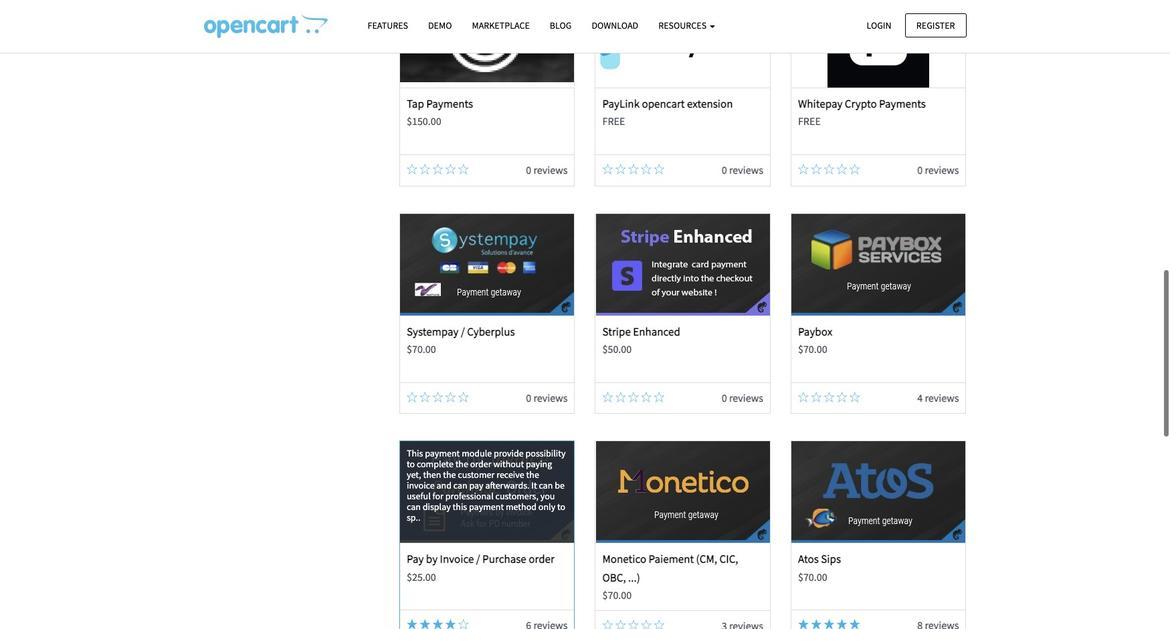 Task type: locate. For each thing, give the bounding box(es) containing it.
payment
[[425, 448, 460, 460], [469, 502, 504, 514]]

payments up $150.00
[[427, 96, 473, 111]]

can right it
[[539, 480, 553, 492]]

be
[[555, 480, 565, 492]]

only
[[539, 502, 556, 514]]

/
[[461, 324, 465, 339], [476, 553, 480, 567]]

1 horizontal spatial /
[[476, 553, 480, 567]]

free inside the whitepay crypto payments free
[[799, 115, 821, 128]]

1 vertical spatial /
[[476, 553, 480, 567]]

afterwards.
[[486, 480, 530, 492]]

whitepay crypto payments free
[[799, 96, 926, 128]]

payments right the crypto
[[880, 96, 926, 111]]

tap
[[407, 96, 424, 111]]

1 horizontal spatial payments
[[880, 96, 926, 111]]

blog link
[[540, 14, 582, 38]]

monetico paiement (cm, cic, obc, ...) $70.00
[[603, 553, 739, 602]]

free inside "paylink opencart extension free"
[[603, 115, 626, 128]]

3 star light image from the left
[[446, 620, 456, 630]]

0 reviews
[[526, 163, 568, 177], [722, 163, 764, 177], [918, 163, 960, 177], [526, 391, 568, 405], [722, 391, 764, 405]]

0 vertical spatial order
[[470, 459, 492, 471]]

0 horizontal spatial free
[[603, 115, 626, 128]]

2 payments from the left
[[880, 96, 926, 111]]

1 horizontal spatial payment
[[469, 502, 504, 514]]

$70.00 down "paybox"
[[799, 343, 828, 356]]

and
[[270, 1, 287, 14], [437, 480, 452, 492]]

$70.00
[[407, 343, 436, 356], [799, 343, 828, 356], [799, 571, 828, 584], [603, 589, 632, 602]]

to right only
[[558, 502, 566, 514]]

reviews
[[534, 163, 568, 177], [730, 163, 764, 177], [925, 163, 960, 177], [534, 391, 568, 405], [730, 391, 764, 405], [925, 391, 960, 405]]

and up display
[[437, 480, 452, 492]]

systempay
[[407, 324, 459, 339]]

1 vertical spatial order
[[529, 553, 555, 567]]

free down whitepay
[[799, 115, 821, 128]]

stripe enhanced image
[[596, 214, 770, 316]]

paying
[[526, 459, 553, 471]]

professional
[[446, 491, 494, 503]]

to up invoice
[[407, 459, 415, 471]]

the
[[456, 459, 469, 471], [443, 469, 456, 482], [527, 469, 539, 482]]

the right then on the left bottom of the page
[[443, 469, 456, 482]]

0 vertical spatial and
[[270, 1, 287, 14]]

$150.00
[[407, 115, 442, 128]]

/ inside systempay / cyberplus $70.00
[[461, 324, 465, 339]]

0 for whitepay crypto payments
[[918, 163, 923, 177]]

0 horizontal spatial payments
[[427, 96, 473, 111]]

1 vertical spatial payment
[[469, 502, 504, 514]]

can left pay
[[454, 480, 468, 492]]

reviews for $50.00
[[730, 391, 764, 405]]

$70.00 inside monetico paiement (cm, cic, obc, ...) $70.00
[[603, 589, 632, 602]]

order right purchase
[[529, 553, 555, 567]]

0 reviews for paylink opencart extension
[[722, 163, 764, 177]]

reviews for payments
[[925, 163, 960, 177]]

this
[[453, 502, 467, 514]]

features
[[368, 19, 408, 31]]

paybox image
[[792, 214, 966, 316]]

module
[[462, 448, 492, 460]]

$25.00
[[407, 571, 436, 584]]

reviews for cyberplus
[[534, 391, 568, 405]]

0 for systempay / cyberplus
[[526, 391, 532, 405]]

then
[[423, 469, 441, 482]]

and left up
[[270, 1, 287, 14]]

stripe
[[603, 324, 631, 339]]

marketplace
[[472, 19, 530, 31]]

1 horizontal spatial and
[[437, 480, 452, 492]]

monetico paiement (cm, cic, obc, ...) link
[[603, 553, 739, 585]]

to
[[407, 459, 415, 471], [558, 502, 566, 514]]

/ left cyberplus at bottom
[[461, 324, 465, 339]]

stripe enhanced link
[[603, 324, 681, 339]]

this
[[407, 448, 423, 460]]

the right the receive
[[527, 469, 539, 482]]

$50.00
[[603, 343, 632, 356]]

paylink opencart extension link
[[603, 96, 733, 111]]

1 vertical spatial and
[[437, 480, 452, 492]]

sips
[[822, 553, 842, 567]]

purchase
[[483, 553, 527, 567]]

paybox link
[[799, 324, 833, 339]]

0
[[526, 163, 532, 177], [722, 163, 728, 177], [918, 163, 923, 177], [526, 391, 532, 405], [722, 391, 728, 405]]

star light o image
[[217, 2, 229, 12], [229, 2, 242, 12], [255, 2, 267, 12], [407, 164, 418, 175], [420, 164, 431, 175], [446, 164, 456, 175], [616, 164, 626, 175], [629, 164, 639, 175], [641, 164, 652, 175], [654, 164, 665, 175], [799, 164, 809, 175], [850, 164, 861, 175], [446, 392, 456, 403], [641, 392, 652, 403], [799, 392, 809, 403], [811, 392, 822, 403], [641, 621, 652, 630], [654, 621, 665, 630]]

demo
[[428, 19, 452, 31]]

$70.00 inside atos sips $70.00
[[799, 571, 828, 584]]

free
[[603, 115, 626, 128], [799, 115, 821, 128]]

order
[[470, 459, 492, 471], [529, 553, 555, 567]]

reviews for extension
[[730, 163, 764, 177]]

pay by invoice / purchase order image
[[400, 442, 575, 544]]

0 for stripe enhanced
[[722, 391, 728, 405]]

0 horizontal spatial order
[[470, 459, 492, 471]]

0 vertical spatial to
[[407, 459, 415, 471]]

payment down pay
[[469, 502, 504, 514]]

(cm,
[[697, 553, 718, 567]]

order up pay
[[470, 459, 492, 471]]

free down the paylink at top
[[603, 115, 626, 128]]

$70.00 down obc,
[[603, 589, 632, 602]]

0 vertical spatial /
[[461, 324, 465, 339]]

4 star light image from the left
[[799, 620, 809, 630]]

login
[[867, 19, 892, 31]]

crypto
[[845, 96, 877, 111]]

$70.00 down systempay
[[407, 343, 436, 356]]

1 horizontal spatial order
[[529, 553, 555, 567]]

complete
[[417, 459, 454, 471]]

can
[[454, 480, 468, 492], [539, 480, 553, 492], [407, 502, 421, 514]]

for
[[433, 491, 444, 503]]

paybox
[[799, 324, 833, 339]]

star light image
[[420, 620, 431, 630], [433, 620, 443, 630], [446, 620, 456, 630], [799, 620, 809, 630], [824, 620, 835, 630]]

free for paylink
[[603, 115, 626, 128]]

without
[[494, 459, 524, 471]]

/ right invoice on the bottom of page
[[476, 553, 480, 567]]

0 reviews for systempay / cyberplus
[[526, 391, 568, 405]]

$70.00 down atos
[[799, 571, 828, 584]]

0 horizontal spatial to
[[407, 459, 415, 471]]

0 horizontal spatial /
[[461, 324, 465, 339]]

1 horizontal spatial free
[[799, 115, 821, 128]]

1 horizontal spatial to
[[558, 502, 566, 514]]

can down invoice
[[407, 502, 421, 514]]

star light o image
[[242, 2, 255, 12], [433, 164, 443, 175], [458, 164, 469, 175], [603, 164, 614, 175], [811, 164, 822, 175], [824, 164, 835, 175], [837, 164, 848, 175], [407, 392, 418, 403], [420, 392, 431, 403], [433, 392, 443, 403], [458, 392, 469, 403], [603, 392, 614, 403], [616, 392, 626, 403], [629, 392, 639, 403], [654, 392, 665, 403], [824, 392, 835, 403], [837, 392, 848, 403], [850, 392, 861, 403], [458, 620, 469, 630], [603, 621, 614, 630], [616, 621, 626, 630], [629, 621, 639, 630]]

paylink opencart extension image
[[596, 0, 770, 88]]

0 horizontal spatial payment
[[425, 448, 460, 460]]

pay
[[407, 553, 424, 567]]

monetico paiement (cm, cic, obc, ...) image
[[596, 442, 770, 544]]

1 horizontal spatial can
[[454, 480, 468, 492]]

paiement
[[649, 553, 694, 567]]

2 free from the left
[[799, 115, 821, 128]]

1 payments from the left
[[427, 96, 473, 111]]

order inside this payment module provide possibility to complete the order without paying yet, then the customer receive the invoice and can pay afterwards. it can be useful for professional customers, you can display this payment method only to sp..
[[470, 459, 492, 471]]

payment up then on the left bottom of the page
[[425, 448, 460, 460]]

payments
[[427, 96, 473, 111], [880, 96, 926, 111]]

1 free from the left
[[603, 115, 626, 128]]

order inside pay by invoice / purchase order $25.00
[[529, 553, 555, 567]]

opencart payment gateways image
[[204, 14, 328, 38]]

download link
[[582, 14, 649, 38]]

star light image
[[204, 2, 217, 12], [407, 620, 418, 630], [811, 620, 822, 630], [837, 620, 848, 630], [850, 620, 861, 630]]



Task type: describe. For each thing, give the bounding box(es) containing it.
tap payments image
[[400, 0, 575, 88]]

systempay / cyberplus image
[[400, 214, 575, 316]]

$70.00 inside the paybox $70.00
[[799, 343, 828, 356]]

stripe enhanced $50.00
[[603, 324, 681, 356]]

up
[[289, 1, 301, 14]]

method
[[506, 502, 537, 514]]

possibility
[[526, 448, 566, 460]]

yet,
[[407, 469, 421, 482]]

monetico
[[603, 553, 647, 567]]

whitepay crypto payments link
[[799, 96, 926, 111]]

$70.00 inside systempay / cyberplus $70.00
[[407, 343, 436, 356]]

paybox $70.00
[[799, 324, 833, 356]]

download
[[592, 19, 639, 31]]

paylink
[[603, 96, 640, 111]]

1 star light image from the left
[[420, 620, 431, 630]]

1 vertical spatial to
[[558, 502, 566, 514]]

customer
[[458, 469, 495, 482]]

2 horizontal spatial can
[[539, 480, 553, 492]]

0 for tap payments
[[526, 163, 532, 177]]

tap payments $150.00
[[407, 96, 473, 128]]

opencart
[[642, 96, 685, 111]]

register link
[[906, 13, 967, 37]]

0 reviews for whitepay crypto payments
[[918, 163, 960, 177]]

4 reviews
[[918, 391, 960, 405]]

extension
[[688, 96, 733, 111]]

whitepay crypto payments image
[[792, 0, 966, 88]]

systempay / cyberplus link
[[407, 324, 515, 339]]

the right complete
[[456, 459, 469, 471]]

atos sips image
[[792, 442, 966, 544]]

customers,
[[496, 491, 539, 503]]

/ inside pay by invoice / purchase order $25.00
[[476, 553, 480, 567]]

0 horizontal spatial can
[[407, 502, 421, 514]]

payments inside tap payments $150.00
[[427, 96, 473, 111]]

pay by invoice / purchase order $25.00
[[407, 553, 555, 584]]

this payment module provide possibility to complete the order without paying yet, then the customer receive the invoice and can pay afterwards. it can be useful for professional customers, you can display this payment method only to sp.. link
[[400, 442, 575, 544]]

star light o image inside "and up" link
[[242, 2, 255, 12]]

and up
[[267, 1, 301, 14]]

0 reviews for tap payments
[[526, 163, 568, 177]]

paylink opencart extension free
[[603, 96, 733, 128]]

marketplace link
[[462, 14, 540, 38]]

free for whitepay
[[799, 115, 821, 128]]

reviews for $150.00
[[534, 163, 568, 177]]

enhanced
[[633, 324, 681, 339]]

atos sips link
[[799, 553, 842, 567]]

by
[[426, 553, 438, 567]]

you
[[541, 491, 555, 503]]

obc,
[[603, 571, 626, 585]]

receive
[[497, 469, 525, 482]]

blog
[[550, 19, 572, 31]]

it
[[532, 480, 537, 492]]

register
[[917, 19, 956, 31]]

systempay / cyberplus $70.00
[[407, 324, 515, 356]]

atos
[[799, 553, 819, 567]]

display
[[423, 502, 451, 514]]

and inside this payment module provide possibility to complete the order without paying yet, then the customer receive the invoice and can pay afterwards. it can be useful for professional customers, you can display this payment method only to sp..
[[437, 480, 452, 492]]

login link
[[856, 13, 903, 37]]

cyberplus
[[467, 324, 515, 339]]

features link
[[358, 14, 418, 38]]

cic,
[[720, 553, 739, 567]]

whitepay
[[799, 96, 843, 111]]

4
[[918, 391, 923, 405]]

invoice
[[440, 553, 474, 567]]

resources
[[659, 19, 709, 31]]

0 vertical spatial payment
[[425, 448, 460, 460]]

useful
[[407, 491, 431, 503]]

0 horizontal spatial and
[[270, 1, 287, 14]]

invoice
[[407, 480, 435, 492]]

provide
[[494, 448, 524, 460]]

payments inside the whitepay crypto payments free
[[880, 96, 926, 111]]

pay
[[470, 480, 484, 492]]

5 star light image from the left
[[824, 620, 835, 630]]

sp..
[[407, 512, 421, 524]]

pay by invoice / purchase order link
[[407, 553, 555, 567]]

demo link
[[418, 14, 462, 38]]

2 star light image from the left
[[433, 620, 443, 630]]

0 for paylink opencart extension
[[722, 163, 728, 177]]

0 reviews for stripe enhanced
[[722, 391, 764, 405]]

and up link
[[204, 1, 301, 14]]

resources link
[[649, 14, 726, 38]]

...)
[[629, 571, 641, 585]]

this payment module provide possibility to complete the order without paying yet, then the customer receive the invoice and can pay afterwards. it can be useful for professional customers, you can display this payment method only to sp..
[[407, 448, 566, 524]]

atos sips $70.00
[[799, 553, 842, 584]]

tap payments link
[[407, 96, 473, 111]]



Task type: vqa. For each thing, say whether or not it's contained in the screenshot.
$70.00 inside the Paybox $70.00
yes



